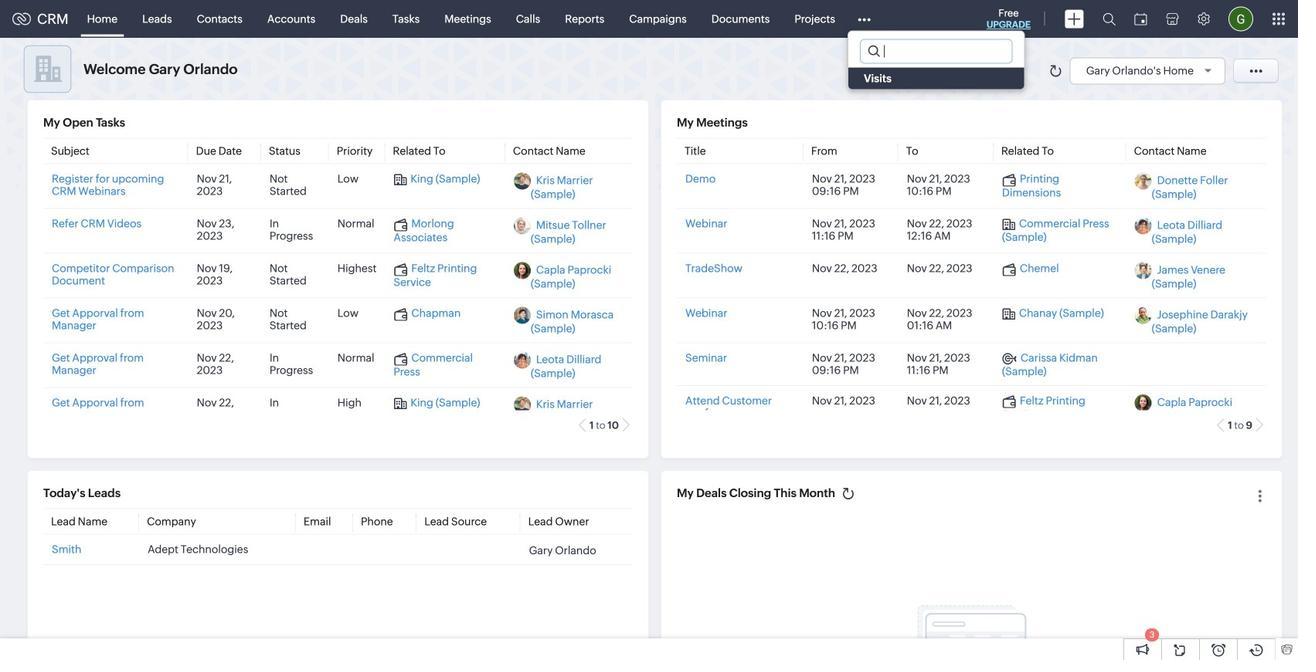 Task type: vqa. For each thing, say whether or not it's contained in the screenshot.
"size" icon
no



Task type: locate. For each thing, give the bounding box(es) containing it.
logo image
[[12, 13, 31, 25]]

list box
[[849, 68, 1024, 89]]

profile element
[[1219, 0, 1263, 37]]

create menu image
[[1065, 10, 1084, 28]]



Task type: describe. For each thing, give the bounding box(es) containing it.
visits option
[[849, 68, 1024, 89]]

Search Modules text field
[[861, 40, 1012, 63]]

calendar image
[[1134, 13, 1148, 25]]

search element
[[1094, 0, 1125, 38]]

Other Modules field
[[848, 7, 881, 31]]

search image
[[1103, 12, 1116, 26]]

create menu element
[[1056, 0, 1094, 37]]

profile image
[[1229, 7, 1253, 31]]



